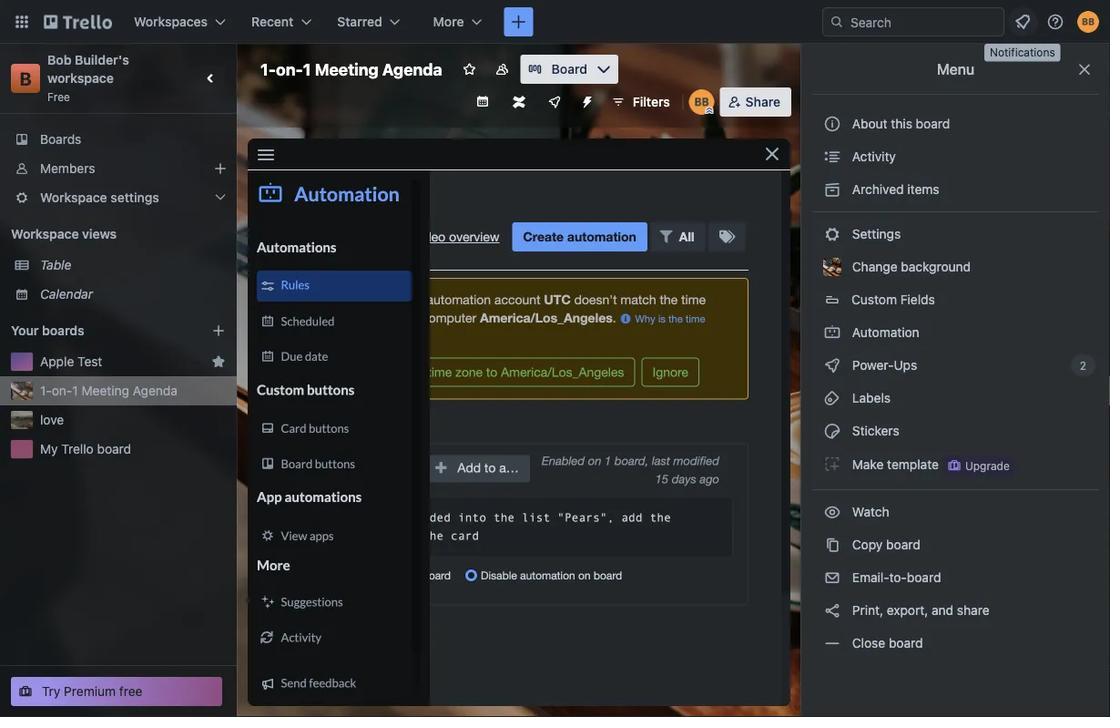 Task type: describe. For each thing, give the bounding box(es) containing it.
automation
[[849, 325, 920, 340]]

back to home image
[[44, 7, 112, 36]]

items
[[908, 182, 940, 197]]

power ups image
[[548, 95, 562, 109]]

boards
[[40, 132, 81, 147]]

settings
[[849, 226, 902, 242]]

boards link
[[0, 125, 237, 154]]

copy board
[[849, 537, 921, 552]]

search image
[[830, 15, 845, 29]]

recent button
[[241, 7, 323, 36]]

archived items
[[849, 182, 940, 197]]

board button
[[521, 55, 619, 84]]

notifications
[[991, 46, 1056, 59]]

love link
[[40, 411, 226, 429]]

close board link
[[813, 629, 1100, 658]]

share
[[746, 94, 781, 109]]

meeting inside 'link'
[[82, 383, 129, 398]]

board for trello
[[97, 442, 131, 457]]

calendar link
[[40, 285, 226, 303]]

table link
[[40, 256, 226, 274]]

apple test link
[[40, 353, 204, 371]]

menu
[[938, 61, 975, 78]]

0 notifications image
[[1013, 11, 1034, 33]]

workspace for workspace settings
[[40, 190, 107, 205]]

1 inside 'link'
[[72, 383, 78, 398]]

notifications tooltip
[[985, 44, 1061, 62]]

bob builder's workspace link
[[47, 52, 133, 86]]

copy
[[853, 537, 883, 552]]

labels link
[[813, 384, 1100, 413]]

my trello board link
[[40, 440, 226, 458]]

try premium free button
[[11, 677, 222, 706]]

sm image for labels
[[824, 389, 842, 407]]

share
[[958, 603, 990, 618]]

upgrade
[[966, 459, 1011, 472]]

sm image for stickers
[[824, 422, 842, 440]]

print, export, and share
[[849, 603, 990, 618]]

1- inside 'link'
[[40, 383, 52, 398]]

workspace views
[[11, 226, 117, 242]]

custom
[[852, 292, 898, 307]]

agenda inside 'link'
[[133, 383, 178, 398]]

board
[[552, 62, 588, 77]]

apple test
[[40, 354, 102, 369]]

table
[[40, 257, 71, 273]]

love
[[40, 412, 64, 427]]

starred button
[[327, 7, 412, 36]]

stickers
[[849, 423, 900, 438]]

board inside close board link
[[889, 636, 924, 651]]

1-on-1 meeting agenda inside 'link'
[[40, 383, 178, 398]]

email-
[[853, 570, 890, 585]]

1-on-1 meeting agenda inside text field
[[261, 59, 443, 79]]

filters
[[633, 94, 670, 109]]

automation link
[[813, 318, 1100, 347]]

settings link
[[813, 220, 1100, 249]]

b
[[20, 67, 32, 89]]

on- inside "1-on-1 meeting agenda" text field
[[276, 59, 303, 79]]

premium
[[64, 684, 116, 699]]

1-on-1 meeting agenda link
[[40, 382, 226, 400]]

sm image for power-ups
[[824, 356, 842, 375]]

workspace visible image
[[496, 62, 510, 77]]

workspaces
[[134, 14, 208, 29]]

builder's
[[75, 52, 129, 67]]

sm image for watch
[[824, 503, 842, 521]]

to-
[[890, 570, 908, 585]]

custom fields button
[[813, 285, 1100, 314]]

open information menu image
[[1047, 13, 1065, 31]]

change
[[853, 259, 898, 274]]

workspaces button
[[123, 7, 237, 36]]

b link
[[11, 64, 40, 93]]

1- inside text field
[[261, 59, 276, 79]]

activity link
[[813, 142, 1100, 171]]

bob
[[47, 52, 72, 67]]

Board name text field
[[252, 55, 452, 84]]

share button
[[721, 87, 792, 117]]

change background
[[849, 259, 972, 274]]

workspace navigation collapse icon image
[[199, 66, 224, 91]]

primary element
[[0, 0, 1111, 44]]



Task type: locate. For each thing, give the bounding box(es) containing it.
watch
[[849, 504, 894, 519]]

calendar power-up image
[[476, 94, 490, 108]]

1 down recent dropdown button
[[303, 59, 311, 79]]

more
[[434, 14, 464, 29]]

power-
[[853, 358, 895, 373]]

make template
[[849, 457, 940, 472]]

workspace settings button
[[0, 183, 237, 212]]

1-on-1 meeting agenda
[[261, 59, 443, 79], [40, 383, 178, 398]]

your boards with 4 items element
[[11, 320, 184, 342]]

views
[[82, 226, 117, 242]]

about
[[853, 116, 888, 131]]

5 sm image from the top
[[824, 634, 842, 653]]

bob builder (bobbuilder40) image right open information menu 'image'
[[1078, 11, 1100, 33]]

free
[[119, 684, 143, 699]]

8 sm image from the top
[[824, 602, 842, 620]]

0 horizontal spatial on-
[[52, 383, 72, 398]]

1-
[[261, 59, 276, 79], [40, 383, 52, 398]]

0 vertical spatial bob builder (bobbuilder40) image
[[1078, 11, 1100, 33]]

1 vertical spatial 1-on-1 meeting agenda
[[40, 383, 178, 398]]

close
[[853, 636, 886, 651]]

this member is an admin of this board. image
[[706, 107, 714, 115]]

meeting inside text field
[[315, 59, 379, 79]]

1 vertical spatial on-
[[52, 383, 72, 398]]

sm image left print,
[[824, 602, 842, 620]]

4 sm image from the top
[[824, 324, 842, 342]]

create board or workspace image
[[510, 13, 528, 31]]

fields
[[901, 292, 936, 307]]

sm image left close
[[824, 634, 842, 653]]

1 inside text field
[[303, 59, 311, 79]]

sm image left archived
[[824, 180, 842, 199]]

template
[[888, 457, 940, 472]]

board inside about this board button
[[917, 116, 951, 131]]

board inside copy board link
[[887, 537, 921, 552]]

workspace for workspace views
[[11, 226, 79, 242]]

trello
[[61, 442, 94, 457]]

confluence icon image
[[513, 96, 526, 108]]

activity
[[849, 149, 897, 164]]

sm image for settings
[[824, 225, 842, 243]]

your boards
[[11, 323, 84, 338]]

sm image for email-to-board
[[824, 569, 842, 587]]

sm image for activity
[[824, 148, 842, 166]]

apple
[[40, 354, 74, 369]]

print,
[[853, 603, 884, 618]]

sm image inside labels 'link'
[[824, 389, 842, 407]]

workspace
[[47, 71, 114, 86]]

change background link
[[813, 252, 1100, 282]]

1-on-1 meeting agenda down starred
[[261, 59, 443, 79]]

this
[[892, 116, 913, 131]]

1 horizontal spatial 1
[[303, 59, 311, 79]]

sm image left make
[[824, 455, 842, 473]]

my
[[40, 442, 58, 457]]

0 horizontal spatial 1-
[[40, 383, 52, 398]]

workspace
[[40, 190, 107, 205], [11, 226, 79, 242]]

starred
[[337, 14, 383, 29]]

1 horizontal spatial 1-
[[261, 59, 276, 79]]

1 vertical spatial 1-
[[40, 383, 52, 398]]

on-
[[276, 59, 303, 79], [52, 383, 72, 398]]

0 vertical spatial workspace
[[40, 190, 107, 205]]

bob builder (bobbuilder40) image inside the primary element
[[1078, 11, 1100, 33]]

stickers link
[[813, 417, 1100, 446]]

meeting down test on the left of the page
[[82, 383, 129, 398]]

watch link
[[813, 498, 1100, 527]]

1 down apple test
[[72, 383, 78, 398]]

1 horizontal spatial on-
[[276, 59, 303, 79]]

background
[[902, 259, 972, 274]]

settings
[[111, 190, 159, 205]]

sm image inside automation link
[[824, 324, 842, 342]]

bob builder (bobbuilder40) image right the filters
[[690, 89, 715, 115]]

sm image inside close board link
[[824, 634, 842, 653]]

1 vertical spatial agenda
[[133, 383, 178, 398]]

1 horizontal spatial agenda
[[383, 59, 443, 79]]

sm image left email- at the right bottom of page
[[824, 569, 842, 587]]

archived
[[853, 182, 905, 197]]

workspace down the members on the top of the page
[[40, 190, 107, 205]]

try premium free
[[42, 684, 143, 699]]

3 sm image from the top
[[824, 225, 842, 243]]

close board
[[849, 636, 924, 651]]

workspace inside dropdown button
[[40, 190, 107, 205]]

sm image left power- on the right
[[824, 356, 842, 375]]

make
[[853, 457, 884, 472]]

0 vertical spatial meeting
[[315, 59, 379, 79]]

add board image
[[211, 324, 226, 338]]

0 vertical spatial 1
[[303, 59, 311, 79]]

board down the export,
[[889, 636, 924, 651]]

board
[[917, 116, 951, 131], [97, 442, 131, 457], [887, 537, 921, 552], [908, 570, 942, 585], [889, 636, 924, 651]]

0 horizontal spatial bob builder (bobbuilder40) image
[[690, 89, 715, 115]]

bob builder (bobbuilder40) image
[[1078, 11, 1100, 33], [690, 89, 715, 115]]

4 sm image from the top
[[824, 503, 842, 521]]

filters button
[[606, 87, 676, 117]]

on- down apple
[[52, 383, 72, 398]]

1-on-1 meeting agenda down apple test link
[[40, 383, 178, 398]]

agenda up love link
[[133, 383, 178, 398]]

labels
[[849, 391, 891, 406]]

about this board button
[[813, 109, 1100, 139]]

recent
[[252, 14, 294, 29]]

copy board link
[[813, 530, 1100, 560]]

7 sm image from the top
[[824, 569, 842, 587]]

print, export, and share link
[[813, 596, 1100, 625]]

sm image inside the stickers link
[[824, 422, 842, 440]]

sm image
[[824, 356, 842, 375], [824, 389, 842, 407], [824, 455, 842, 473], [824, 503, 842, 521], [824, 634, 842, 653]]

members
[[40, 161, 95, 176]]

sm image for archived items
[[824, 180, 842, 199]]

sm image for make template
[[824, 455, 842, 473]]

0 horizontal spatial 1
[[72, 383, 78, 398]]

archived items link
[[813, 175, 1100, 204]]

custom fields
[[852, 292, 936, 307]]

on- inside 1-on-1 meeting agenda 'link'
[[52, 383, 72, 398]]

sm image left automation
[[824, 324, 842, 342]]

board down love link
[[97, 442, 131, 457]]

sm image for close board
[[824, 634, 842, 653]]

agenda left star or unstar board icon
[[383, 59, 443, 79]]

0 horizontal spatial agenda
[[133, 383, 178, 398]]

meeting down starred
[[315, 59, 379, 79]]

test
[[78, 354, 102, 369]]

board inside the "email-to-board" link
[[908, 570, 942, 585]]

on- down recent dropdown button
[[276, 59, 303, 79]]

0 horizontal spatial meeting
[[82, 383, 129, 398]]

board up to-
[[887, 537, 921, 552]]

1 sm image from the top
[[824, 356, 842, 375]]

sm image inside archived items link
[[824, 180, 842, 199]]

agenda inside text field
[[383, 59, 443, 79]]

starred icon image
[[211, 355, 226, 369]]

ups
[[895, 358, 918, 373]]

export,
[[887, 603, 929, 618]]

workspace up table
[[11, 226, 79, 242]]

2
[[1081, 359, 1087, 372]]

sm image
[[824, 148, 842, 166], [824, 180, 842, 199], [824, 225, 842, 243], [824, 324, 842, 342], [824, 422, 842, 440], [824, 536, 842, 554], [824, 569, 842, 587], [824, 602, 842, 620]]

sm image left activity
[[824, 148, 842, 166]]

sm image inside copy board link
[[824, 536, 842, 554]]

my trello board
[[40, 442, 131, 457]]

3 sm image from the top
[[824, 455, 842, 473]]

try
[[42, 684, 61, 699]]

2 sm image from the top
[[824, 389, 842, 407]]

boards
[[42, 323, 84, 338]]

sm image for automation
[[824, 324, 842, 342]]

board up print, export, and share
[[908, 570, 942, 585]]

sm image for copy board
[[824, 536, 842, 554]]

sm image left stickers on the right of page
[[824, 422, 842, 440]]

board right this
[[917, 116, 951, 131]]

5 sm image from the top
[[824, 422, 842, 440]]

2 sm image from the top
[[824, 180, 842, 199]]

sm image for print, export, and share
[[824, 602, 842, 620]]

and
[[932, 603, 954, 618]]

sm image inside the "email-to-board" link
[[824, 569, 842, 587]]

about this board
[[853, 116, 951, 131]]

1 vertical spatial bob builder (bobbuilder40) image
[[690, 89, 715, 115]]

calendar
[[40, 287, 93, 302]]

bob builder's workspace free
[[47, 52, 133, 103]]

1 vertical spatial workspace
[[11, 226, 79, 242]]

1 horizontal spatial bob builder (bobbuilder40) image
[[1078, 11, 1100, 33]]

1- up love
[[40, 383, 52, 398]]

1
[[303, 59, 311, 79], [72, 383, 78, 398]]

sm image left settings
[[824, 225, 842, 243]]

1 vertical spatial meeting
[[82, 383, 129, 398]]

email-to-board link
[[813, 563, 1100, 592]]

board for this
[[917, 116, 951, 131]]

0 vertical spatial 1-
[[261, 59, 276, 79]]

more button
[[423, 7, 494, 36]]

0 horizontal spatial 1-on-1 meeting agenda
[[40, 383, 178, 398]]

0 vertical spatial on-
[[276, 59, 303, 79]]

sm image inside settings link
[[824, 225, 842, 243]]

1 sm image from the top
[[824, 148, 842, 166]]

sm image inside activity 'link'
[[824, 148, 842, 166]]

6 sm image from the top
[[824, 536, 842, 554]]

star or unstar board image
[[463, 62, 477, 77]]

sm image inside watch link
[[824, 503, 842, 521]]

Search field
[[845, 8, 1004, 36]]

0 vertical spatial 1-on-1 meeting agenda
[[261, 59, 443, 79]]

meeting
[[315, 59, 379, 79], [82, 383, 129, 398]]

sm image inside the print, export, and share link
[[824, 602, 842, 620]]

sm image left 'labels'
[[824, 389, 842, 407]]

1- down recent
[[261, 59, 276, 79]]

0 vertical spatial agenda
[[383, 59, 443, 79]]

email-to-board
[[849, 570, 942, 585]]

workspace settings
[[40, 190, 159, 205]]

sm image left copy
[[824, 536, 842, 554]]

power-ups
[[849, 358, 921, 373]]

board inside my trello board link
[[97, 442, 131, 457]]

your
[[11, 323, 39, 338]]

automation image
[[573, 87, 599, 113]]

board for to-
[[908, 570, 942, 585]]

1 vertical spatial 1
[[72, 383, 78, 398]]

sm image left watch
[[824, 503, 842, 521]]

members link
[[0, 154, 237, 183]]

1 horizontal spatial meeting
[[315, 59, 379, 79]]

1 horizontal spatial 1-on-1 meeting agenda
[[261, 59, 443, 79]]



Task type: vqa. For each thing, say whether or not it's contained in the screenshot.
'on-' to the top
yes



